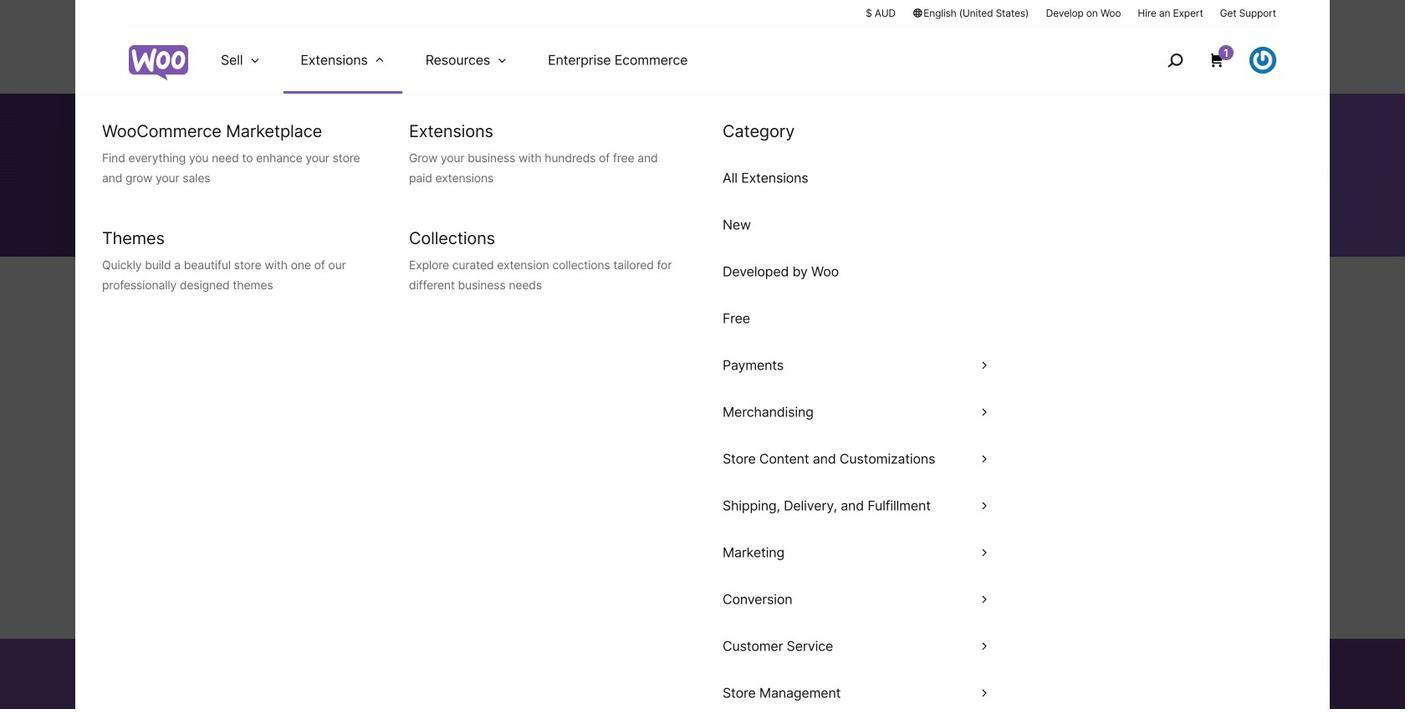 Task type: describe. For each thing, give the bounding box(es) containing it.
open account menu image
[[1250, 47, 1276, 74]]

service navigation menu element
[[1132, 33, 1276, 87]]

search image
[[1162, 47, 1189, 74]]



Task type: vqa. For each thing, say whether or not it's contained in the screenshot.
Open account menu image on the top of page
yes



